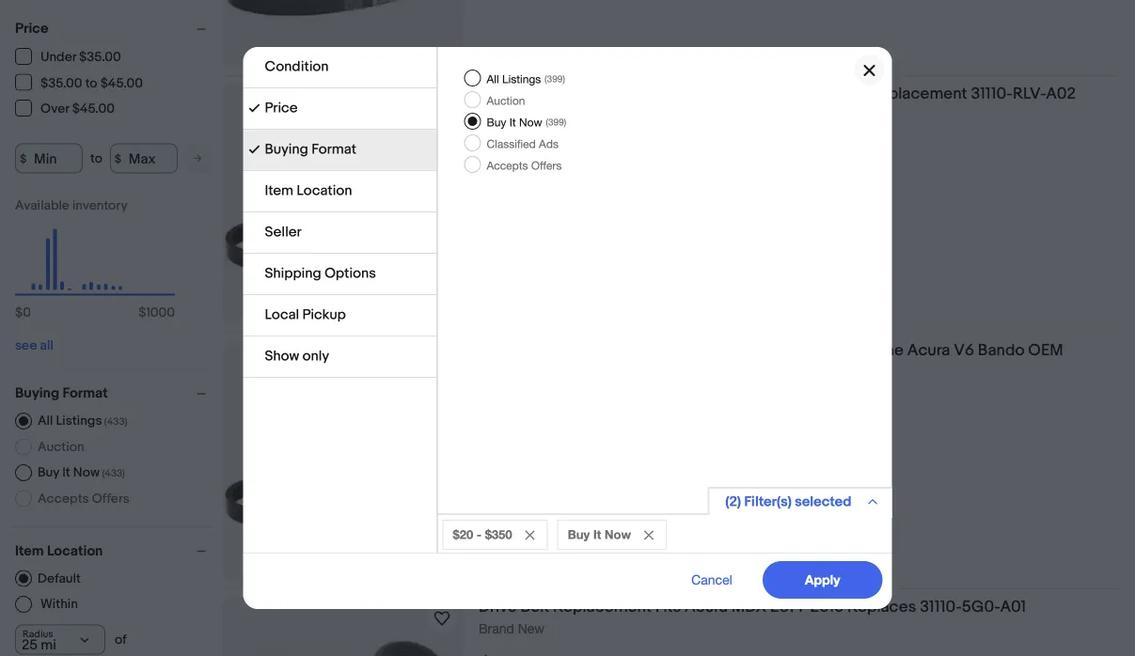 Task type: vqa. For each thing, say whether or not it's contained in the screenshot.
1 link
no



Task type: locate. For each thing, give the bounding box(es) containing it.
0 vertical spatial belt
[[563, 84, 592, 103]]

new down all listings (399)
[[518, 107, 545, 123]]

1 new from the top
[[518, 107, 545, 123]]

item location up default
[[15, 543, 103, 560]]

1 horizontal spatial format
[[312, 141, 356, 158]]

acura left v6
[[907, 341, 951, 360]]

 (433) Items text field
[[102, 416, 127, 428]]

belt for serpentine belt for honda ridgeline 2017-2021 bando replacement 31110-rlv-a02 brand new
[[563, 84, 592, 103]]

belt inside drive belt replacement fits acura mdx 2014-2016  replaces 31110-5g0-a01 brand new
[[521, 597, 550, 617]]

1 vertical spatial brand
[[479, 621, 514, 636]]

$
[[20, 152, 27, 165], [115, 152, 121, 165], [15, 305, 23, 321], [138, 305, 146, 321]]

it
[[510, 115, 516, 129], [505, 167, 513, 183], [62, 465, 70, 481], [593, 528, 601, 542]]

1 vertical spatial filter applied image
[[249, 144, 260, 155]]

$ up buying format dropdown button
[[138, 305, 146, 321]]

accepts
[[38, 491, 89, 507]]

1 vertical spatial all
[[38, 413, 53, 429]]

price tab
[[243, 88, 437, 130]]

0 vertical spatial filter applied image
[[249, 103, 260, 114]]

belt for serpentine belt for honda accord odyssey pilot ridgeline acura  v6 bando oem
[[563, 341, 592, 360]]

0 vertical spatial replacement
[[869, 84, 968, 103]]

tab list
[[243, 47, 437, 378]]

price up the under
[[15, 20, 48, 37]]

0 horizontal spatial 31110-
[[920, 597, 962, 617]]

within
[[40, 597, 78, 613]]

new
[[518, 107, 545, 123], [518, 621, 545, 636]]

tab list containing condition
[[243, 47, 437, 378]]

buy right remove filter - price - minimum value in $ $20 - maximum value in $ $350 icon
[[568, 528, 590, 542]]

to down under $35.00
[[85, 75, 97, 91]]

mdx
[[732, 597, 767, 617]]

1 horizontal spatial 31110-
[[971, 84, 1013, 103]]

all listings (433)
[[38, 413, 127, 429]]

2 filter applied image from the top
[[249, 144, 260, 155]]

1 horizontal spatial buying
[[265, 141, 308, 158]]

0 vertical spatial 31110-
[[971, 84, 1013, 103]]

to right minimum value in $ text field
[[90, 151, 102, 167]]

0 vertical spatial serpentine
[[479, 84, 560, 103]]

serpentine inside the serpentine belt for honda ridgeline 2017-2021 bando replacement 31110-rlv-a02 brand new
[[479, 84, 560, 103]]

(399)
[[545, 73, 565, 84], [546, 116, 567, 127]]

bando inside the serpentine belt for honda ridgeline 2017-2021 bando replacement 31110-rlv-a02 brand new
[[819, 84, 865, 103]]

format inside tab
[[312, 141, 356, 158]]

buying format for buying format dropdown button
[[15, 385, 108, 402]]

all
[[40, 338, 54, 354]]

belt inside the serpentine belt for honda ridgeline 2017-2021 bando replacement 31110-rlv-a02 brand new
[[563, 84, 592, 103]]

0 horizontal spatial listings
[[56, 413, 102, 429]]

1 horizontal spatial bando
[[978, 341, 1025, 360]]

0 horizontal spatial all
[[38, 413, 53, 429]]

2 honda from the top
[[619, 341, 667, 360]]

remove filter - buying format - buy it now image
[[644, 531, 654, 540]]

2 vertical spatial belt
[[521, 597, 550, 617]]

Maximum Value in $ text field
[[110, 143, 178, 174]]

0 horizontal spatial replacement
[[553, 597, 652, 617]]

$35.00 up over $45.00 link
[[40, 75, 82, 91]]

accord
[[671, 341, 726, 360]]

(433) inside buy it now (433)
[[102, 468, 125, 480]]

0 horizontal spatial price
[[15, 20, 48, 37]]

1 vertical spatial acura
[[685, 597, 728, 617]]

0 vertical spatial buying
[[265, 141, 308, 158]]

new right watch drive belt replacement fits acura mdx 2014-2016  replaces 31110-5g0-a01 image
[[518, 621, 545, 636]]

buy it now inside dialog
[[568, 528, 631, 542]]

31110- inside drive belt replacement fits acura mdx 2014-2016  replaces 31110-5g0-a01 brand new
[[920, 597, 962, 617]]

$350
[[485, 528, 512, 542]]

0 vertical spatial ridgeline
[[671, 84, 741, 103]]

buying format
[[265, 141, 356, 158], [15, 385, 108, 402]]

1 vertical spatial location
[[47, 543, 103, 560]]

serpentine for serpentine belt for honda accord odyssey pilot ridgeline acura  v6 bando oem
[[479, 341, 560, 360]]

(433) up 'offers'
[[102, 468, 125, 480]]

local pickup
[[265, 307, 346, 324]]

dialog
[[0, 0, 1135, 657]]

rlv-
[[1013, 84, 1046, 103]]

0 vertical spatial location
[[297, 183, 352, 199]]

1 vertical spatial buying
[[15, 385, 59, 402]]

31110-
[[971, 84, 1013, 103], [920, 597, 962, 617]]

0 horizontal spatial location
[[47, 543, 103, 560]]

condition
[[265, 58, 329, 75]]

format for buying format dropdown button
[[63, 385, 108, 402]]

serpentine belt for honda ridgeline 2017-2021 bando replacement 31110-rlv-a02 link
[[479, 84, 1120, 107]]

0 vertical spatial buy it now
[[479, 167, 544, 183]]

2 serpentine from the top
[[479, 341, 560, 360]]

(433) down buying format dropdown button
[[104, 416, 127, 428]]

1 vertical spatial new
[[518, 621, 545, 636]]

listings left (399) text field
[[502, 72, 541, 85]]

new for drive
[[518, 621, 545, 636]]

now
[[519, 115, 542, 129], [517, 167, 544, 183], [73, 465, 100, 481], [605, 528, 631, 542]]

all up auction
[[38, 413, 53, 429]]

buy down "buy it now (399)"
[[479, 167, 502, 183]]

1 vertical spatial listings
[[56, 413, 102, 429]]

item
[[265, 183, 294, 199], [15, 543, 44, 560]]

1 vertical spatial (433)
[[102, 468, 125, 480]]

0 vertical spatial for
[[596, 84, 615, 103]]

brand inside drive belt replacement fits acura mdx 2014-2016  replaces 31110-5g0-a01 brand new
[[479, 621, 514, 636]]

(399) inside all listings (399)
[[545, 73, 565, 84]]

serpentine belt for honda ridgeline 2017-2021 bando replacement 31110-rlv-a02 heading
[[479, 84, 1076, 103]]

drive belt replacement fits acura mdx 2014-2016  replaces 31110-5g0-a01 brand new
[[479, 597, 1026, 636]]

offers
[[92, 491, 130, 507]]

buy
[[487, 115, 506, 129], [479, 167, 502, 183], [38, 465, 59, 481], [568, 528, 590, 542]]

honda right (399) text field
[[619, 84, 667, 103]]

all up "buy it now (399)"
[[487, 72, 499, 85]]

1 serpentine from the top
[[479, 84, 560, 103]]

drive
[[479, 597, 517, 617]]

replaces
[[848, 597, 917, 617]]

price for price tab
[[265, 100, 298, 117]]

1 vertical spatial bando
[[978, 341, 1025, 360]]

buying inside tab
[[265, 141, 308, 158]]

belt for drive belt replacement fits acura mdx 2014-2016  replaces 31110-5g0-a01 brand new
[[521, 597, 550, 617]]

2017-
[[744, 84, 782, 103]]

(2) filter(s) selected button
[[708, 487, 892, 516]]

1 vertical spatial honda
[[619, 341, 667, 360]]

for right (399) text field
[[596, 84, 615, 103]]

buy it now down "buy it now (399)"
[[479, 167, 544, 183]]

honda for ridgeline
[[619, 84, 667, 103]]

buying format up all listings (433)
[[15, 385, 108, 402]]

honda for accord
[[619, 341, 667, 360]]

buying for buying format tab at the top left of page
[[265, 141, 308, 158]]

filter applied image inside buying format tab
[[249, 144, 260, 155]]

1 vertical spatial format
[[63, 385, 108, 402]]

buying
[[265, 141, 308, 158], [15, 385, 59, 402]]

$ 0
[[15, 305, 31, 321]]

0 vertical spatial (399)
[[545, 73, 565, 84]]

0 vertical spatial listings
[[502, 72, 541, 85]]

buying format down price tab
[[265, 141, 356, 158]]

filter applied image for buying format
[[249, 144, 260, 155]]

for for ridgeline
[[596, 84, 615, 103]]

1 brand from the top
[[479, 107, 514, 123]]

serpentine up "buy it now (399)"
[[479, 84, 560, 103]]

1 horizontal spatial replacement
[[869, 84, 968, 103]]

buy it now left remove filter - buying format - buy it now icon
[[568, 528, 631, 542]]

honda
[[619, 84, 667, 103], [619, 341, 667, 360]]

serpentine belt for honda accord odyssey pilot ridgeline acura  v6 bando oem image
[[223, 383, 464, 539]]

(433) inside all listings (433)
[[104, 416, 127, 428]]

(399) up  (399) items text field
[[545, 73, 565, 84]]

location down buying format tab at the top left of page
[[297, 183, 352, 199]]

0 horizontal spatial buying format
[[15, 385, 108, 402]]

inventory
[[72, 198, 128, 214]]

new inside drive belt replacement fits acura mdx 2014-2016  replaces 31110-5g0-a01 brand new
[[518, 621, 545, 636]]

$35.00 to $45.00 link
[[15, 74, 144, 91]]

0 horizontal spatial ridgeline
[[671, 84, 741, 103]]

$23.48
[[479, 140, 557, 170]]

brand up $23.48 at left
[[479, 107, 514, 123]]

buying format inside tab
[[265, 141, 356, 158]]

brand for drive belt replacement fits acura mdx 2014-2016  replaces 31110-5g0-a01
[[479, 621, 514, 636]]

honda left accord
[[619, 341, 667, 360]]

it down "buy it now (399)"
[[505, 167, 513, 183]]

1 vertical spatial replacement
[[553, 597, 652, 617]]

location up default
[[47, 543, 103, 560]]

for for accord
[[596, 341, 615, 360]]

seller
[[265, 224, 302, 241]]

to
[[85, 75, 97, 91], [90, 151, 102, 167]]

buying down see all button
[[15, 385, 59, 402]]

$35.00
[[79, 49, 121, 65], [40, 75, 82, 91]]

(399) down (399) text field
[[546, 116, 567, 127]]

buy up $23.48 at left
[[487, 115, 506, 129]]

price inside tab
[[265, 100, 298, 117]]

listings up auction
[[56, 413, 102, 429]]

1 vertical spatial $35.00
[[40, 75, 82, 91]]

0 vertical spatial new
[[518, 107, 545, 123]]

odyssey
[[730, 341, 794, 360]]

(2)
[[726, 494, 741, 511]]

0 vertical spatial buying format
[[265, 141, 356, 158]]

1 vertical spatial buy it now
[[568, 528, 631, 542]]

0 vertical spatial brand
[[479, 107, 514, 123]]

0 vertical spatial bando
[[819, 84, 865, 103]]

price button
[[15, 20, 214, 37]]

item up default link
[[15, 543, 44, 560]]

listings
[[502, 72, 541, 85], [56, 413, 102, 429]]

format up all listings (433)
[[63, 385, 108, 402]]

filter applied image inside price tab
[[249, 103, 260, 114]]

buy it now
[[479, 167, 544, 183], [568, 528, 631, 542]]

1 filter applied image from the top
[[249, 103, 260, 114]]

buy down auction
[[38, 465, 59, 481]]

0
[[23, 305, 31, 321]]

1 horizontal spatial listings
[[502, 72, 541, 85]]

1 vertical spatial 31110-
[[920, 597, 962, 617]]

for left accord
[[596, 341, 615, 360]]

cancel
[[692, 572, 733, 588]]

acura down "cancel" at the right
[[685, 597, 728, 617]]

buying format button
[[15, 385, 214, 402]]

brand for serpentine belt for honda ridgeline 2017-2021 bando replacement 31110-rlv-a02
[[479, 107, 514, 123]]

see
[[15, 338, 37, 354]]

watch serpentine belt for honda ridgeline 2017-2021 bando replacement 31110-rlv-a02 image
[[431, 94, 453, 117]]

item up seller
[[265, 183, 294, 199]]

buying down price tab
[[265, 141, 308, 158]]

item inside tab list
[[265, 183, 294, 199]]

ridgeline right pilot
[[834, 341, 904, 360]]

item location
[[265, 183, 352, 199], [15, 543, 103, 560]]

default link
[[15, 571, 81, 587]]

$45.00 down $35.00 to $45.00
[[72, 101, 115, 117]]

bando
[[819, 84, 865, 103], [978, 341, 1025, 360]]

$45.00 down under $35.00
[[100, 75, 143, 91]]

brand inside the serpentine belt for honda ridgeline 2017-2021 bando replacement 31110-rlv-a02 brand new
[[479, 107, 514, 123]]

location
[[297, 183, 352, 199], [47, 543, 103, 560]]

format down price tab
[[312, 141, 356, 158]]

serpentine right watch serpentine belt for honda accord odyssey pilot ridgeline acura  v6 bando oem icon
[[479, 341, 560, 360]]

1 vertical spatial price
[[265, 100, 298, 117]]

31110- right replaces
[[920, 597, 962, 617]]

cancel button
[[671, 562, 753, 599]]

for inside the serpentine belt for honda ridgeline 2017-2021 bando replacement 31110-rlv-a02 brand new
[[596, 84, 615, 103]]

1 horizontal spatial location
[[297, 183, 352, 199]]

0 horizontal spatial buy it now
[[479, 167, 544, 183]]

1 horizontal spatial buying format
[[265, 141, 356, 158]]

1 vertical spatial item location
[[15, 543, 103, 560]]

2 new from the top
[[518, 621, 545, 636]]

price
[[15, 20, 48, 37], [265, 100, 298, 117]]

1 horizontal spatial price
[[265, 100, 298, 117]]

replacement inside the serpentine belt for honda ridgeline 2017-2021 bando replacement 31110-rlv-a02 brand new
[[869, 84, 968, 103]]

0 vertical spatial honda
[[619, 84, 667, 103]]

1 vertical spatial for
[[596, 341, 615, 360]]

2 for from the top
[[596, 341, 615, 360]]

1 horizontal spatial all
[[487, 72, 499, 85]]

fits
[[655, 597, 681, 617]]

ridgeline left 2017-
[[671, 84, 741, 103]]

item location up seller
[[265, 183, 352, 199]]

0 vertical spatial price
[[15, 20, 48, 37]]

bando right v6
[[978, 341, 1025, 360]]

2 brand from the top
[[479, 621, 514, 636]]

1 honda from the top
[[619, 84, 667, 103]]

watch drive belt replacement fits acura mdx 2014-2016  replaces 31110-5g0-a01 image
[[431, 608, 453, 630]]

0 vertical spatial format
[[312, 141, 356, 158]]

1 vertical spatial (399)
[[546, 116, 567, 127]]

0 vertical spatial all
[[487, 72, 499, 85]]

0 horizontal spatial format
[[63, 385, 108, 402]]

bando right 2021
[[819, 84, 865, 103]]

0 horizontal spatial item
[[15, 543, 44, 560]]

1 vertical spatial serpentine
[[479, 341, 560, 360]]

honda inside the serpentine belt for honda ridgeline 2017-2021 bando replacement 31110-rlv-a02 brand new
[[619, 84, 667, 103]]

filter applied image for price
[[249, 103, 260, 114]]

brand down drive
[[479, 621, 514, 636]]

price down condition
[[265, 100, 298, 117]]

belt
[[563, 84, 592, 103], [563, 341, 592, 360], [521, 597, 550, 617]]

pickup
[[302, 307, 346, 324]]

1 horizontal spatial item
[[265, 183, 294, 199]]

0 horizontal spatial buying
[[15, 385, 59, 402]]

0 horizontal spatial bando
[[819, 84, 865, 103]]

format
[[312, 141, 356, 158], [63, 385, 108, 402]]

31110- inside the serpentine belt for honda ridgeline 2017-2021 bando replacement 31110-rlv-a02 brand new
[[971, 84, 1013, 103]]

1 horizontal spatial item location
[[265, 183, 352, 199]]

$35.00 up $35.00 to $45.00
[[79, 49, 121, 65]]

0 vertical spatial acura
[[907, 341, 951, 360]]

1 for from the top
[[596, 84, 615, 103]]

0 horizontal spatial acura
[[685, 597, 728, 617]]

brand
[[479, 107, 514, 123], [479, 621, 514, 636]]

0 vertical spatial $35.00
[[79, 49, 121, 65]]

1 vertical spatial buying format
[[15, 385, 108, 402]]

over
[[40, 101, 69, 117]]

ridgeline
[[671, 84, 741, 103], [834, 341, 904, 360]]

replacement
[[869, 84, 968, 103], [553, 597, 652, 617]]

filter applied image
[[249, 103, 260, 114], [249, 144, 260, 155]]

all
[[487, 72, 499, 85], [38, 413, 53, 429]]

all inside dialog
[[487, 72, 499, 85]]

0 vertical spatial (433)
[[104, 416, 127, 428]]

listings inside dialog
[[502, 72, 541, 85]]

apply
[[805, 572, 841, 588]]

$45.00
[[100, 75, 143, 91], [72, 101, 115, 117]]

31110- left a02
[[971, 84, 1013, 103]]

see all
[[15, 338, 54, 354]]

0 vertical spatial item
[[265, 183, 294, 199]]

shipping options
[[265, 265, 376, 282]]

new inside the serpentine belt for honda ridgeline 2017-2021 bando replacement 31110-rlv-a02 brand new
[[518, 107, 545, 123]]

1 vertical spatial belt
[[563, 341, 592, 360]]

all for all listings (399)
[[487, 72, 499, 85]]

1 horizontal spatial buy it now
[[568, 528, 631, 542]]

1 horizontal spatial ridgeline
[[834, 341, 904, 360]]



Task type: describe. For each thing, give the bounding box(es) containing it.
serpentine belt for honda accord odyssey pilot ridgeline acura  v6 bando oem
[[479, 341, 1064, 360]]

it up accepts
[[62, 465, 70, 481]]

default
[[38, 571, 81, 587]]

over $45.00 link
[[15, 100, 116, 117]]

v6
[[954, 341, 975, 360]]

buying format for buying format tab at the top left of page
[[265, 141, 356, 158]]

dialog containing condition
[[0, 0, 1135, 657]]

serpentine belt for honda ridgeline 2017-2021 bando replacement 31110-rlv-a02 brand new
[[479, 84, 1076, 123]]

pilot
[[798, 341, 831, 360]]

all for all listings (433)
[[38, 413, 53, 429]]

now up accepts offers
[[73, 465, 100, 481]]

available
[[15, 198, 69, 214]]

serpentine belt for acura mdx 2017-2020 bando replacement 31110-rlv-a02 image
[[223, 0, 464, 25]]

 (433) Items text field
[[100, 468, 125, 480]]

selected
[[795, 494, 852, 511]]

2021
[[782, 84, 815, 103]]

1000
[[146, 305, 175, 321]]

1 horizontal spatial acura
[[907, 341, 951, 360]]

price for price dropdown button
[[15, 20, 48, 37]]

new for serpentine
[[518, 107, 545, 123]]

serpentine belt for honda ridgeline 2017-2021 bando replacement 31110-rlv-a02 image
[[223, 126, 464, 282]]

0 horizontal spatial item location
[[15, 543, 103, 560]]

only
[[303, 348, 329, 365]]

listings for all listings (399)
[[502, 72, 541, 85]]

 (399) Items text field
[[543, 116, 567, 127]]

it left remove filter - buying format - buy it now icon
[[593, 528, 601, 542]]

serpentine belt for honda accord odyssey pilot ridgeline acura  v6 bando oem heading
[[479, 341, 1064, 360]]

location inside tab list
[[297, 183, 352, 199]]

drive belt replacement fits acura mdx 2014-2016  replaces 31110-5g0-a01 image
[[223, 640, 464, 657]]

0 vertical spatial item location
[[265, 183, 352, 199]]

graph of available inventory between $0 and $1000+ image
[[15, 198, 175, 331]]

of
[[115, 632, 127, 648]]

5g0-
[[962, 597, 1000, 617]]

tab list inside dialog
[[243, 47, 437, 378]]

under
[[40, 49, 76, 65]]

filter(s)
[[744, 494, 792, 511]]

drive belt replacement fits acura mdx 2014-2016  replaces 31110-5g0-a01 heading
[[479, 597, 1026, 617]]

see all button
[[15, 338, 54, 354]]

bando inside "serpentine belt for honda accord odyssey pilot ridgeline acura  v6 bando oem" link
[[978, 341, 1025, 360]]

31110- for rlv-
[[971, 84, 1013, 103]]

now left  (399) items text field
[[519, 115, 542, 129]]

buy it now (433)
[[38, 465, 125, 481]]

over $45.00
[[40, 101, 115, 117]]

buy it now (399)
[[487, 115, 567, 129]]

2016
[[810, 597, 844, 617]]

1 vertical spatial ridgeline
[[834, 341, 904, 360]]

serpentine belt for honda accord odyssey pilot ridgeline acura  v6 bando oem link
[[479, 341, 1120, 364]]

0 vertical spatial to
[[85, 75, 97, 91]]

$ 1000
[[138, 305, 175, 321]]

Minimum Value in $ text field
[[15, 143, 83, 174]]

serpentine for serpentine belt for honda ridgeline 2017-2021 bando replacement 31110-rlv-a02 brand new
[[479, 84, 560, 103]]

buying format tab
[[243, 130, 437, 171]]

 (399) Items text field
[[542, 73, 565, 84]]

under $35.00 link
[[15, 48, 122, 65]]

$35.00 to $45.00
[[40, 75, 143, 91]]

format for buying format tab at the top left of page
[[312, 141, 356, 158]]

(2) filter(s) selected
[[726, 494, 852, 511]]

$ up see
[[15, 305, 23, 321]]

acura inside drive belt replacement fits acura mdx 2014-2016  replaces 31110-5g0-a01 brand new
[[685, 597, 728, 617]]

now left remove filter - buying format - buy it now icon
[[605, 528, 631, 542]]

accepts offers
[[38, 491, 130, 507]]

auction
[[38, 439, 84, 455]]

replacement inside drive belt replacement fits acura mdx 2014-2016  replaces 31110-5g0-a01 brand new
[[553, 597, 652, 617]]

a01
[[1000, 597, 1026, 617]]

0 vertical spatial $45.00
[[100, 75, 143, 91]]

apply button
[[763, 562, 883, 599]]

all listings (399)
[[487, 72, 565, 85]]

$ up inventory
[[115, 152, 121, 165]]

it up $23.48 at left
[[510, 115, 516, 129]]

oem
[[1029, 341, 1064, 360]]

(399) inside "buy it now (399)"
[[546, 116, 567, 127]]

drive belt replacement fits acura mdx 2014-2016  replaces 31110-5g0-a01 link
[[479, 597, 1120, 620]]

buying for buying format dropdown button
[[15, 385, 59, 402]]

1 vertical spatial item
[[15, 543, 44, 560]]

1 vertical spatial $45.00
[[72, 101, 115, 117]]

1 vertical spatial to
[[90, 151, 102, 167]]

$ up available
[[20, 152, 27, 165]]

show
[[265, 348, 299, 365]]

now down "buy it now (399)"
[[517, 167, 544, 183]]

2014-
[[770, 597, 810, 617]]

watch serpentine belt for honda accord odyssey pilot ridgeline acura  v6 bando oem image
[[431, 351, 453, 373]]

show only
[[265, 348, 329, 365]]

shipping
[[265, 265, 321, 282]]

under $35.00
[[40, 49, 121, 65]]

options
[[325, 265, 376, 282]]

a02
[[1046, 84, 1076, 103]]

-
[[477, 528, 482, 542]]

31110- for 5g0-
[[920, 597, 962, 617]]

item location button
[[15, 543, 214, 560]]

local
[[265, 307, 299, 324]]

$20
[[453, 528, 473, 542]]

available inventory
[[15, 198, 128, 214]]

$20 - $350
[[453, 528, 512, 542]]

ridgeline inside the serpentine belt for honda ridgeline 2017-2021 bando replacement 31110-rlv-a02 brand new
[[671, 84, 741, 103]]

remove filter - price - minimum value in $ $20 - maximum value in $ $350 image
[[526, 531, 535, 540]]

listings for all listings (433)
[[56, 413, 102, 429]]



